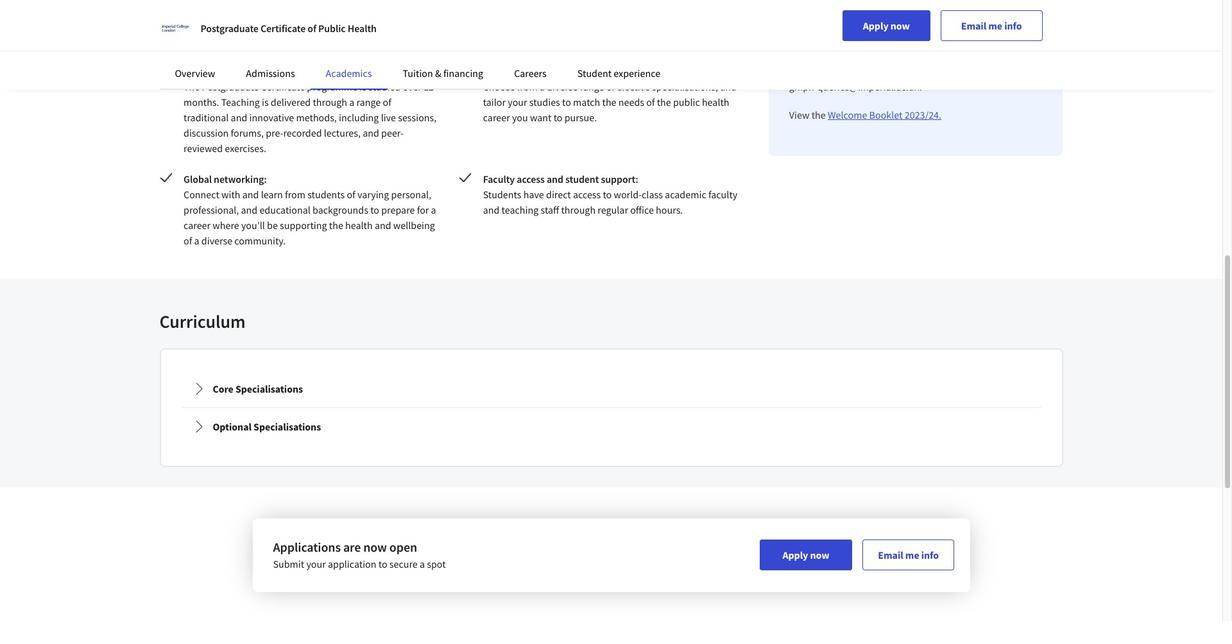 Task type: describe. For each thing, give the bounding box(es) containing it.
hours.
[[656, 204, 683, 216]]

that
[[281, 28, 299, 40]]

pre-
[[266, 127, 283, 139]]

academic
[[665, 188, 707, 201]]

your inside applications are now open submit your application to secure a spot
[[307, 558, 326, 571]]

core specialisations
[[213, 383, 303, 396]]

health inside global networking: connect with and learn from students of varying personal, professional, and educational backgrounds to prepare for a career where you'll be supporting the health and wellbeing of a diverse community.
[[345, 219, 373, 232]]

admissions
[[944, 49, 992, 62]]

optional specialisations button
[[182, 409, 1041, 445]]

public inside the choose your specialisations: choose from a diverse range of elective specialisations, and tailor your studies to match the needs of the public health career you want to pursue.
[[674, 96, 700, 109]]

faculty
[[483, 173, 515, 186]]

specialisations,
[[653, 80, 719, 93]]

match
[[573, 96, 601, 109]]

overview link
[[175, 67, 215, 80]]

student experience
[[578, 67, 661, 80]]

want
[[530, 111, 552, 124]]

tuition & financing link
[[403, 67, 484, 80]]

careers
[[514, 67, 547, 80]]

academics
[[326, 67, 372, 80]]

apply now button for submit your application to secure a spot
[[760, 540, 853, 571]]

pursue.
[[565, 111, 597, 124]]

health inside the choose your specialisations: choose from a diverse range of elective specialisations, and tailor your studies to match the needs of the public health career you want to pursue.
[[702, 96, 730, 109]]

a down 'professional,'
[[194, 234, 199, 247]]

have inside through learning activities and assessments, you'll be exposed to contemporary public health problems, where you'll apply your new skills to real-world problems and scenarios. as part of the assessments on the postgraduate certificate, you'll have the option to graduate with a number of practical outputs that can be used to showcase your proficiency and enhance your cv or resume.
[[602, 12, 623, 25]]

to left match
[[562, 96, 571, 109]]

a inside learning experience: the postgraduate certificate programme is studied over 12 months. teaching is delivered through a range of traditional and innovative methods, including live sessions, discussion forums, pre-recorded lectures, and peer- reviewed exercises.
[[349, 96, 355, 109]]

to inside faculty access and student support: students have direct access to world-class academic faculty and teaching staff through regular office hours.
[[603, 188, 612, 201]]

apply inside through learning activities and assessments, you'll be exposed to contemporary public health problems, where you'll apply your new skills to real-world problems and scenarios. as part of the assessments on the postgraduate certificate, you'll have the option to graduate with a number of practical outputs that can be used to showcase your proficiency and enhance your cv or resume.
[[662, 0, 687, 10]]

the left option
[[625, 12, 639, 25]]

enhance
[[499, 28, 535, 40]]

you inside the if you have any questions about the admissions process or the programme, please do not hesitate to get in touch via gmph-queries@imperial.ac.uk.
[[797, 49, 813, 62]]

application
[[328, 558, 377, 571]]

used
[[331, 28, 352, 40]]

proficiency
[[430, 28, 478, 40]]

1 vertical spatial be
[[318, 28, 329, 40]]

postgraduate inside through learning activities and assessments, you'll be exposed to contemporary public health problems, where you'll apply your new skills to real-world problems and scenarios. as part of the assessments on the postgraduate certificate, you'll have the option to graduate with a number of practical outputs that can be used to showcase your proficiency and enhance your cv or resume.
[[468, 12, 525, 25]]

do
[[891, 65, 902, 78]]

submit
[[273, 558, 305, 571]]

can
[[301, 28, 316, 40]]

the
[[184, 80, 200, 93]]

gmph-
[[790, 80, 818, 93]]

outputs
[[246, 28, 279, 40]]

your up studies
[[517, 65, 537, 78]]

core specialisations button
[[182, 371, 1041, 407]]

sessions,
[[398, 111, 437, 124]]

faculty access and student support: students have direct access to world-class academic faculty and teaching staff through regular office hours.
[[483, 173, 738, 216]]

global
[[184, 173, 212, 186]]

with inside to apply, you will need to apply online directly with imperial college london.
[[990, 6, 1009, 19]]

now for submit your application to secure a spot
[[811, 549, 830, 562]]

to apply, you will need to apply online directly with imperial college london.
[[790, 6, 1009, 34]]

to inside global networking: connect with and learn from students of varying personal, professional, and educational backgrounds to prepare for a career where you'll be supporting the health and wellbeing of a diverse community.
[[371, 204, 380, 216]]

1 choose from the top
[[483, 65, 515, 78]]

a inside the choose your specialisations: choose from a diverse range of elective specialisations, and tailor your studies to match the needs of the public health career you want to pursue.
[[540, 80, 545, 93]]

be inside global networking: connect with and learn from students of varying personal, professional, and educational backgrounds to prepare for a career where you'll be supporting the health and wellbeing of a diverse community.
[[267, 219, 278, 232]]

welcome
[[828, 109, 868, 121]]

london.
[[862, 21, 897, 34]]

email me info for submit your application to secure a spot
[[879, 549, 939, 562]]

over
[[403, 80, 422, 93]]

imperial college london logo image
[[160, 13, 190, 44]]

including
[[339, 111, 379, 124]]

supporting
[[280, 219, 327, 232]]

imperial
[[790, 21, 826, 34]]

to inside to apply, you will need to apply online directly with imperial college london.
[[889, 6, 898, 19]]

resume.
[[583, 28, 618, 40]]

specialisations for core specialisations
[[236, 383, 303, 396]]

through inside faculty access and student support: students have direct access to world-class academic faculty and teaching staff through regular office hours.
[[562, 204, 596, 216]]

a inside applications are now open submit your application to secure a spot
[[420, 558, 425, 571]]

admissions
[[246, 67, 295, 80]]

you inside to apply, you will need to apply online directly with imperial college london.
[[830, 6, 846, 19]]

public inside through learning activities and assessments, you'll be exposed to contemporary public health problems, where you'll apply your new skills to real-world problems and scenarios. as part of the assessments on the postgraduate certificate, you'll have the option to graduate with a number of practical outputs that can be used to showcase your proficiency and enhance your cv or resume.
[[504, 0, 531, 10]]

reviewed
[[184, 142, 223, 155]]

2 choose from the top
[[483, 80, 515, 93]]

apply now for submit your application to secure a spot
[[783, 549, 830, 562]]

or inside the if you have any questions about the admissions process or the programme, please do not hesitate to get in touch via gmph-queries@imperial.ac.uk.
[[1029, 49, 1038, 62]]

programme
[[307, 80, 358, 93]]

forums,
[[231, 127, 264, 139]]

to left "real-"
[[160, 12, 168, 25]]

you inside the choose your specialisations: choose from a diverse range of elective specialisations, and tailor your studies to match the needs of the public health career you want to pursue.
[[512, 111, 528, 124]]

via
[[1021, 65, 1033, 78]]

class
[[642, 188, 663, 201]]

assessments,
[[295, 0, 351, 10]]

view the welcome booklet 2023/24.
[[790, 109, 942, 121]]

public
[[319, 22, 346, 35]]

if you have any questions about the admissions process or the programme, please do not hesitate to get in touch via gmph-queries@imperial.ac.uk.
[[790, 49, 1038, 93]]

studies
[[530, 96, 560, 109]]

of down 'professional,'
[[184, 234, 192, 247]]

need
[[866, 6, 887, 19]]

core
[[213, 383, 234, 396]]

teaching
[[502, 204, 539, 216]]

have inside the if you have any questions about the admissions process or the programme, please do not hesitate to get in touch via gmph-queries@imperial.ac.uk.
[[815, 49, 836, 62]]

traditional
[[184, 111, 229, 124]]

new
[[710, 0, 728, 10]]

now inside applications are now open submit your application to secure a spot
[[364, 539, 387, 555]]

career inside global networking: connect with and learn from students of varying personal, professional, and educational backgrounds to prepare for a career where you'll be supporting the health and wellbeing of a diverse community.
[[184, 219, 211, 232]]

online
[[926, 6, 953, 19]]

about
[[900, 49, 925, 62]]

the up showcase
[[366, 12, 380, 25]]

postgraduate down learning
[[201, 22, 259, 35]]

me for submit your application to secure a spot
[[906, 549, 920, 562]]

directly
[[955, 6, 988, 19]]

of right needs
[[647, 96, 655, 109]]

to right option
[[671, 12, 680, 25]]

cv
[[559, 28, 570, 40]]

in
[[984, 65, 992, 78]]

tuition & financing
[[403, 67, 484, 80]]

apply,
[[802, 6, 828, 19]]

experience:
[[224, 65, 274, 78]]

your right tailor
[[508, 96, 528, 109]]

tailor
[[483, 96, 506, 109]]

postgraduate certificate of public health
[[201, 22, 377, 35]]

the left needs
[[603, 96, 617, 109]]

students
[[483, 188, 522, 201]]

lectures,
[[324, 127, 361, 139]]

a right for
[[431, 204, 436, 216]]

from inside the choose your specialisations: choose from a diverse range of elective specialisations, and tailor your studies to match the needs of the public health career you want to pursue.
[[517, 80, 538, 93]]

apply inside to apply, you will need to apply online directly with imperial college london.
[[900, 6, 924, 19]]

wellbeing
[[394, 219, 435, 232]]

apply now for postgraduate certificate of public health
[[863, 19, 910, 32]]

email me info button for submit your application to secure a spot
[[863, 540, 955, 571]]

range inside the choose your specialisations: choose from a diverse range of elective specialisations, and tailor your studies to match the needs of the public health career you want to pursue.
[[580, 80, 605, 93]]

personal,
[[391, 188, 432, 201]]

with inside global networking: connect with and learn from students of varying personal, professional, and educational backgrounds to prepare for a career where you'll be supporting the health and wellbeing of a diverse community.
[[222, 188, 241, 201]]

real-
[[171, 12, 190, 25]]

networking:
[[214, 173, 267, 186]]

email for submit your application to secure a spot
[[879, 549, 904, 562]]

me for postgraduate certificate of public health
[[989, 19, 1003, 32]]

optional specialisations
[[213, 421, 321, 433]]

global networking: connect with and learn from students of varying personal, professional, and educational backgrounds to prepare for a career where you'll be supporting the health and wellbeing of a diverse community.
[[184, 173, 436, 247]]

connect
[[184, 188, 220, 201]]

staff
[[541, 204, 559, 216]]

with inside through learning activities and assessments, you'll be exposed to contemporary public health problems, where you'll apply your new skills to real-world problems and scenarios. as part of the assessments on the postgraduate certificate, you'll have the option to graduate with a number of practical outputs that can be used to showcase your proficiency and enhance your cv or resume.
[[723, 12, 742, 25]]

from inside global networking: connect with and learn from students of varying personal, professional, and educational backgrounds to prepare for a career where you'll be supporting the health and wellbeing of a diverse community.
[[285, 188, 306, 201]]



Task type: vqa. For each thing, say whether or not it's contained in the screenshot.
Blog to the top
no



Task type: locate. For each thing, give the bounding box(es) containing it.
a
[[744, 12, 749, 25], [540, 80, 545, 93], [349, 96, 355, 109], [431, 204, 436, 216], [194, 234, 199, 247], [420, 558, 425, 571]]

2 horizontal spatial health
[[702, 96, 730, 109]]

overview
[[175, 67, 215, 80]]

1 vertical spatial range
[[357, 96, 381, 109]]

0 vertical spatial from
[[517, 80, 538, 93]]

1 vertical spatial diverse
[[202, 234, 233, 247]]

1 horizontal spatial from
[[517, 80, 538, 93]]

1 vertical spatial specialisations
[[254, 421, 321, 433]]

0 horizontal spatial from
[[285, 188, 306, 201]]

0 vertical spatial me
[[989, 19, 1003, 32]]

students
[[308, 188, 345, 201]]

0 horizontal spatial now
[[364, 539, 387, 555]]

of up live
[[383, 96, 392, 109]]

1 horizontal spatial apply
[[900, 6, 924, 19]]

1 vertical spatial you
[[797, 49, 813, 62]]

have up resume.
[[602, 12, 623, 25]]

from down careers
[[517, 80, 538, 93]]

health
[[533, 0, 560, 10], [702, 96, 730, 109], [345, 219, 373, 232]]

0 vertical spatial have
[[602, 12, 623, 25]]

1 horizontal spatial info
[[1005, 19, 1023, 32]]

be
[[379, 0, 390, 10], [318, 28, 329, 40], [267, 219, 278, 232]]

is up innovative
[[262, 96, 269, 109]]

career inside the choose your specialisations: choose from a diverse range of elective specialisations, and tailor your studies to match the needs of the public health career you want to pursue.
[[483, 111, 510, 124]]

1 vertical spatial health
[[702, 96, 730, 109]]

2 horizontal spatial now
[[891, 19, 910, 32]]

to right want
[[554, 111, 563, 124]]

public down specialisations,
[[674, 96, 700, 109]]

to up on
[[430, 0, 439, 10]]

0 horizontal spatial health
[[345, 219, 373, 232]]

please
[[861, 65, 889, 78]]

contemporary
[[441, 0, 502, 10]]

0 vertical spatial be
[[379, 0, 390, 10]]

access down the student on the left of the page
[[573, 188, 601, 201]]

welcome booklet 2023/24. link
[[828, 109, 942, 121]]

2 vertical spatial you
[[512, 111, 528, 124]]

from
[[517, 80, 538, 93], [285, 188, 306, 201]]

now for postgraduate certificate of public health
[[891, 19, 910, 32]]

through inside learning experience: the postgraduate certificate programme is studied over 12 months. teaching is delivered through a range of traditional and innovative methods, including live sessions, discussion forums, pre-recorded lectures, and peer- reviewed exercises.
[[313, 96, 347, 109]]

0 horizontal spatial is
[[262, 96, 269, 109]]

0 vertical spatial access
[[517, 173, 545, 186]]

1 vertical spatial apply
[[783, 549, 809, 562]]

community.
[[235, 234, 286, 247]]

0 vertical spatial or
[[572, 28, 581, 40]]

0 vertical spatial certificate
[[261, 22, 306, 35]]

1 horizontal spatial you
[[797, 49, 813, 62]]

with down networking:
[[222, 188, 241, 201]]

any
[[838, 49, 854, 62]]

questions
[[856, 49, 898, 62]]

email for postgraduate certificate of public health
[[962, 19, 987, 32]]

email me info
[[962, 19, 1023, 32], [879, 549, 939, 562]]

admissions link
[[246, 67, 295, 80]]

0 horizontal spatial public
[[504, 0, 531, 10]]

prepare
[[382, 204, 415, 216]]

where inside through learning activities and assessments, you'll be exposed to contemporary public health problems, where you'll apply your new skills to real-world problems and scenarios. as part of the assessments on the postgraduate certificate, you'll have the option to graduate with a number of practical outputs that can be used to showcase your proficiency and enhance your cv or resume.
[[608, 0, 635, 10]]

me
[[989, 19, 1003, 32], [906, 549, 920, 562]]

2 vertical spatial be
[[267, 219, 278, 232]]

2 horizontal spatial be
[[379, 0, 390, 10]]

apply now button for postgraduate certificate of public health
[[843, 10, 931, 41]]

your up graduate
[[689, 0, 708, 10]]

the down specialisations,
[[657, 96, 672, 109]]

career down 'professional,'
[[184, 219, 211, 232]]

0 horizontal spatial me
[[906, 549, 920, 562]]

educational
[[260, 204, 311, 216]]

specialisations for optional specialisations
[[254, 421, 321, 433]]

0 horizontal spatial range
[[357, 96, 381, 109]]

to inside applications are now open submit your application to secure a spot
[[379, 558, 388, 571]]

to inside the if you have any questions about the admissions process or the programme, please do not hesitate to get in touch via gmph-queries@imperial.ac.uk.
[[957, 65, 966, 78]]

needs
[[619, 96, 645, 109]]

0 horizontal spatial diverse
[[202, 234, 233, 247]]

you up imperial college london. link
[[830, 6, 846, 19]]

range down the student at the left of the page
[[580, 80, 605, 93]]

health down backgrounds
[[345, 219, 373, 232]]

apply
[[863, 19, 889, 32], [783, 549, 809, 562]]

to
[[790, 6, 800, 19]]

0 vertical spatial info
[[1005, 19, 1023, 32]]

problems,
[[562, 0, 606, 10]]

the inside global networking: connect with and learn from students of varying personal, professional, and educational backgrounds to prepare for a career where you'll be supporting the health and wellbeing of a diverse community.
[[329, 219, 343, 232]]

0 vertical spatial email me info button
[[941, 10, 1043, 41]]

1 horizontal spatial career
[[483, 111, 510, 124]]

choose
[[483, 65, 515, 78], [483, 80, 515, 93]]

apply up option
[[662, 0, 687, 10]]

0 vertical spatial specialisations
[[236, 383, 303, 396]]

0 horizontal spatial you
[[512, 111, 528, 124]]

0 horizontal spatial email me info
[[879, 549, 939, 562]]

postgraduate up teaching
[[202, 80, 259, 93]]

1 vertical spatial through
[[562, 204, 596, 216]]

skills
[[730, 0, 752, 10]]

a up including
[[349, 96, 355, 109]]

are
[[343, 539, 361, 555]]

have up programme,
[[815, 49, 836, 62]]

0 horizontal spatial where
[[213, 219, 239, 232]]

from up educational
[[285, 188, 306, 201]]

1 vertical spatial email
[[879, 549, 904, 562]]

to right need
[[889, 6, 898, 19]]

or inside through learning activities and assessments, you'll be exposed to contemporary public health problems, where you'll apply your new skills to real-world problems and scenarios. as part of the assessments on the postgraduate certificate, you'll have the option to graduate with a number of practical outputs that can be used to showcase your proficiency and enhance your cv or resume.
[[572, 28, 581, 40]]

1 vertical spatial or
[[1029, 49, 1038, 62]]

1 vertical spatial email me info button
[[863, 540, 955, 571]]

to down varying
[[371, 204, 380, 216]]

exposed
[[392, 0, 428, 10]]

you'll up health
[[354, 0, 377, 10]]

methods,
[[296, 111, 337, 124]]

backgrounds
[[313, 204, 369, 216]]

0 vertical spatial range
[[580, 80, 605, 93]]

be up community.
[[267, 219, 278, 232]]

1 horizontal spatial email
[[962, 19, 987, 32]]

applications
[[273, 539, 341, 555]]

learning experience: the postgraduate certificate programme is studied over 12 months. teaching is delivered through a range of traditional and innovative methods, including live sessions, discussion forums, pre-recorded lectures, and peer- reviewed exercises.
[[184, 65, 437, 155]]

booklet
[[870, 109, 903, 121]]

0 horizontal spatial be
[[267, 219, 278, 232]]

financing
[[444, 67, 484, 80]]

tuition
[[403, 67, 433, 80]]

apply left online
[[900, 6, 924, 19]]

1 horizontal spatial is
[[360, 80, 367, 93]]

0 vertical spatial is
[[360, 80, 367, 93]]

recorded
[[283, 127, 322, 139]]

where down 'professional,'
[[213, 219, 239, 232]]

specialisations up optional specialisations
[[236, 383, 303, 396]]

you'll up community.
[[241, 219, 265, 232]]

certificate inside learning experience: the postgraduate certificate programme is studied over 12 months. teaching is delivered through a range of traditional and innovative methods, including live sessions, discussion forums, pre-recorded lectures, and peer- reviewed exercises.
[[261, 80, 305, 93]]

apply for submit your application to secure a spot
[[783, 549, 809, 562]]

and inside the choose your specialisations: choose from a diverse range of elective specialisations, and tailor your studies to match the needs of the public health career you want to pursue.
[[721, 80, 737, 93]]

of down world
[[196, 28, 204, 40]]

email me info for postgraduate certificate of public health
[[962, 19, 1023, 32]]

is down academics link
[[360, 80, 367, 93]]

choose your specialisations: choose from a diverse range of elective specialisations, and tailor your studies to match the needs of the public health career you want to pursue.
[[483, 65, 737, 124]]

months.
[[184, 96, 219, 109]]

specialisations:
[[539, 65, 607, 78]]

1 horizontal spatial through
[[562, 204, 596, 216]]

where up resume.
[[608, 0, 635, 10]]

of left as
[[308, 22, 317, 35]]

apply now
[[863, 19, 910, 32], [783, 549, 830, 562]]

you'll inside global networking: connect with and learn from students of varying personal, professional, and educational backgrounds to prepare for a career where you'll be supporting the health and wellbeing of a diverse community.
[[241, 219, 265, 232]]

delivered
[[271, 96, 311, 109]]

diverse down 'professional,'
[[202, 234, 233, 247]]

specialisations down core specialisations
[[254, 421, 321, 433]]

1 horizontal spatial email me info
[[962, 19, 1023, 32]]

to left secure
[[379, 558, 388, 571]]

1 vertical spatial apply now
[[783, 549, 830, 562]]

career down tailor
[[483, 111, 510, 124]]

your down applications
[[307, 558, 326, 571]]

0 vertical spatial diverse
[[547, 80, 578, 93]]

info for submit your application to secure a spot
[[922, 549, 939, 562]]

innovative
[[249, 111, 294, 124]]

you'll down problems,
[[576, 12, 600, 25]]

1 horizontal spatial now
[[811, 549, 830, 562]]

learn
[[261, 188, 283, 201]]

direct
[[546, 188, 571, 201]]

the right on
[[452, 12, 466, 25]]

have inside faculty access and student support: students have direct access to world-class academic faculty and teaching staff through regular office hours.
[[524, 188, 544, 201]]

0 vertical spatial public
[[504, 0, 531, 10]]

be left exposed
[[379, 0, 390, 10]]

1 vertical spatial apply now button
[[760, 540, 853, 571]]

2 horizontal spatial with
[[990, 6, 1009, 19]]

access right 'faculty'
[[517, 173, 545, 186]]

health
[[348, 22, 377, 35]]

1 horizontal spatial me
[[989, 19, 1003, 32]]

range up including
[[357, 96, 381, 109]]

0 horizontal spatial career
[[184, 219, 211, 232]]

your down assessments
[[409, 28, 428, 40]]

1 vertical spatial email me info
[[879, 549, 939, 562]]

view
[[790, 109, 810, 121]]

1 horizontal spatial apply now
[[863, 19, 910, 32]]

0 vertical spatial email me info
[[962, 19, 1023, 32]]

2 horizontal spatial you
[[830, 6, 846, 19]]

through down direct
[[562, 204, 596, 216]]

&
[[435, 67, 442, 80]]

0 horizontal spatial apply now
[[783, 549, 830, 562]]

for
[[417, 204, 429, 216]]

health down specialisations,
[[702, 96, 730, 109]]

apply for postgraduate certificate of public health
[[863, 19, 889, 32]]

1 horizontal spatial or
[[1029, 49, 1038, 62]]

number
[[160, 28, 194, 40]]

of right part
[[356, 12, 364, 25]]

of down student experience
[[607, 80, 615, 93]]

not
[[904, 65, 919, 78]]

0 vertical spatial apply now button
[[843, 10, 931, 41]]

0 vertical spatial apply now
[[863, 19, 910, 32]]

academics link
[[326, 67, 372, 80]]

hesitate
[[921, 65, 955, 78]]

to right used
[[354, 28, 363, 40]]

live
[[381, 111, 396, 124]]

diverse inside global networking: connect with and learn from students of varying personal, professional, and educational backgrounds to prepare for a career where you'll be supporting the health and wellbeing of a diverse community.
[[202, 234, 233, 247]]

the down if
[[790, 65, 804, 78]]

postgraduate inside learning experience: the postgraduate certificate programme is studied over 12 months. teaching is delivered through a range of traditional and innovative methods, including live sessions, discussion forums, pre-recorded lectures, and peer- reviewed exercises.
[[202, 80, 259, 93]]

diverse inside the choose your specialisations: choose from a diverse range of elective specialisations, and tailor your studies to match the needs of the public health career you want to pursue.
[[547, 80, 578, 93]]

scenarios.
[[278, 12, 322, 25]]

2 horizontal spatial have
[[815, 49, 836, 62]]

0 horizontal spatial apply
[[662, 0, 687, 10]]

be right the can
[[318, 28, 329, 40]]

activities
[[235, 0, 274, 10]]

postgraduate up enhance
[[468, 12, 525, 25]]

the up hesitate
[[927, 49, 942, 62]]

teaching
[[221, 96, 260, 109]]

part
[[336, 12, 354, 25]]

1 horizontal spatial apply
[[863, 19, 889, 32]]

specialisations inside dropdown button
[[236, 383, 303, 396]]

of up backgrounds
[[347, 188, 356, 201]]

with down skills at the top of page
[[723, 12, 742, 25]]

0 horizontal spatial have
[[524, 188, 544, 201]]

1 vertical spatial have
[[815, 49, 836, 62]]

faculty
[[709, 188, 738, 201]]

1 vertical spatial me
[[906, 549, 920, 562]]

of
[[356, 12, 364, 25], [308, 22, 317, 35], [196, 28, 204, 40], [607, 80, 615, 93], [383, 96, 392, 109], [647, 96, 655, 109], [347, 188, 356, 201], [184, 234, 192, 247]]

open
[[390, 539, 417, 555]]

optional
[[213, 421, 252, 433]]

0 vertical spatial career
[[483, 111, 510, 124]]

with right directly
[[990, 6, 1009, 19]]

queries@imperial.ac.uk.
[[818, 80, 923, 93]]

0 vertical spatial choose
[[483, 65, 515, 78]]

regular
[[598, 204, 629, 216]]

1 vertical spatial access
[[573, 188, 601, 201]]

0 vertical spatial where
[[608, 0, 635, 10]]

a inside through learning activities and assessments, you'll be exposed to contemporary public health problems, where you'll apply your new skills to real-world problems and scenarios. as part of the assessments on the postgraduate certificate, you'll have the option to graduate with a number of practical outputs that can be used to showcase your proficiency and enhance your cv or resume.
[[744, 12, 749, 25]]

1 horizontal spatial where
[[608, 0, 635, 10]]

the right view at the top right
[[812, 109, 826, 121]]

0 horizontal spatial or
[[572, 28, 581, 40]]

health inside through learning activities and assessments, you'll be exposed to contemporary public health problems, where you'll apply your new skills to real-world problems and scenarios. as part of the assessments on the postgraduate certificate, you'll have the option to graduate with a number of practical outputs that can be used to showcase your proficiency and enhance your cv or resume.
[[533, 0, 560, 10]]

through down programme at the top of the page
[[313, 96, 347, 109]]

1 vertical spatial from
[[285, 188, 306, 201]]

you right if
[[797, 49, 813, 62]]

12
[[424, 80, 434, 93]]

of inside learning experience: the postgraduate certificate programme is studied over 12 months. teaching is delivered through a range of traditional and innovative methods, including live sessions, discussion forums, pre-recorded lectures, and peer- reviewed exercises.
[[383, 96, 392, 109]]

practical
[[206, 28, 243, 40]]

info for postgraduate certificate of public health
[[1005, 19, 1023, 32]]

range inside learning experience: the postgraduate certificate programme is studied over 12 months. teaching is delivered through a range of traditional and innovative methods, including live sessions, discussion forums, pre-recorded lectures, and peer- reviewed exercises.
[[357, 96, 381, 109]]

is
[[360, 80, 367, 93], [262, 96, 269, 109]]

have up teaching
[[524, 188, 544, 201]]

problems
[[217, 12, 258, 25]]

public up enhance
[[504, 0, 531, 10]]

health up certificate,
[[533, 0, 560, 10]]

specialisations inside 'dropdown button'
[[254, 421, 321, 433]]

1 horizontal spatial have
[[602, 12, 623, 25]]

to up regular
[[603, 188, 612, 201]]

1 horizontal spatial range
[[580, 80, 605, 93]]

where inside global networking: connect with and learn from students of varying personal, professional, and educational backgrounds to prepare for a career where you'll be supporting the health and wellbeing of a diverse community.
[[213, 219, 239, 232]]

through
[[313, 96, 347, 109], [562, 204, 596, 216]]

touch
[[994, 65, 1019, 78]]

your down certificate,
[[537, 28, 557, 40]]

info
[[1005, 19, 1023, 32], [922, 549, 939, 562]]

1 vertical spatial career
[[184, 219, 211, 232]]

1 vertical spatial public
[[674, 96, 700, 109]]

certificate
[[261, 22, 306, 35], [261, 80, 305, 93]]

to left get
[[957, 65, 966, 78]]

1 vertical spatial choose
[[483, 80, 515, 93]]

or up via
[[1029, 49, 1038, 62]]

world
[[190, 12, 215, 25]]

0 horizontal spatial info
[[922, 549, 939, 562]]

0 horizontal spatial apply
[[783, 549, 809, 562]]

1 horizontal spatial health
[[533, 0, 560, 10]]

apply now button
[[843, 10, 931, 41], [760, 540, 853, 571]]

0 vertical spatial you
[[830, 6, 846, 19]]

you'll up option
[[637, 0, 660, 10]]

spot
[[427, 558, 446, 571]]

0 horizontal spatial access
[[517, 173, 545, 186]]

1 horizontal spatial with
[[723, 12, 742, 25]]

a down skills at the top of page
[[744, 12, 749, 25]]

a left "spot"
[[420, 558, 425, 571]]

0 horizontal spatial through
[[313, 96, 347, 109]]

the down backgrounds
[[329, 219, 343, 232]]

1 vertical spatial is
[[262, 96, 269, 109]]

0 vertical spatial through
[[313, 96, 347, 109]]

1 horizontal spatial public
[[674, 96, 700, 109]]

0 vertical spatial apply
[[863, 19, 889, 32]]

2 vertical spatial health
[[345, 219, 373, 232]]

diverse down specialisations:
[[547, 80, 578, 93]]

0 vertical spatial health
[[533, 0, 560, 10]]

1 vertical spatial where
[[213, 219, 239, 232]]

public
[[504, 0, 531, 10], [674, 96, 700, 109]]

you left want
[[512, 111, 528, 124]]

a up studies
[[540, 80, 545, 93]]

or right cv
[[572, 28, 581, 40]]

1 horizontal spatial be
[[318, 28, 329, 40]]

curriculum
[[160, 310, 246, 333]]

programme,
[[806, 65, 859, 78]]

experience
[[614, 67, 661, 80]]

you'll
[[354, 0, 377, 10], [637, 0, 660, 10], [576, 12, 600, 25], [241, 219, 265, 232]]

1 horizontal spatial access
[[573, 188, 601, 201]]

0 vertical spatial email
[[962, 19, 987, 32]]

email me info button for postgraduate certificate of public health
[[941, 10, 1043, 41]]



